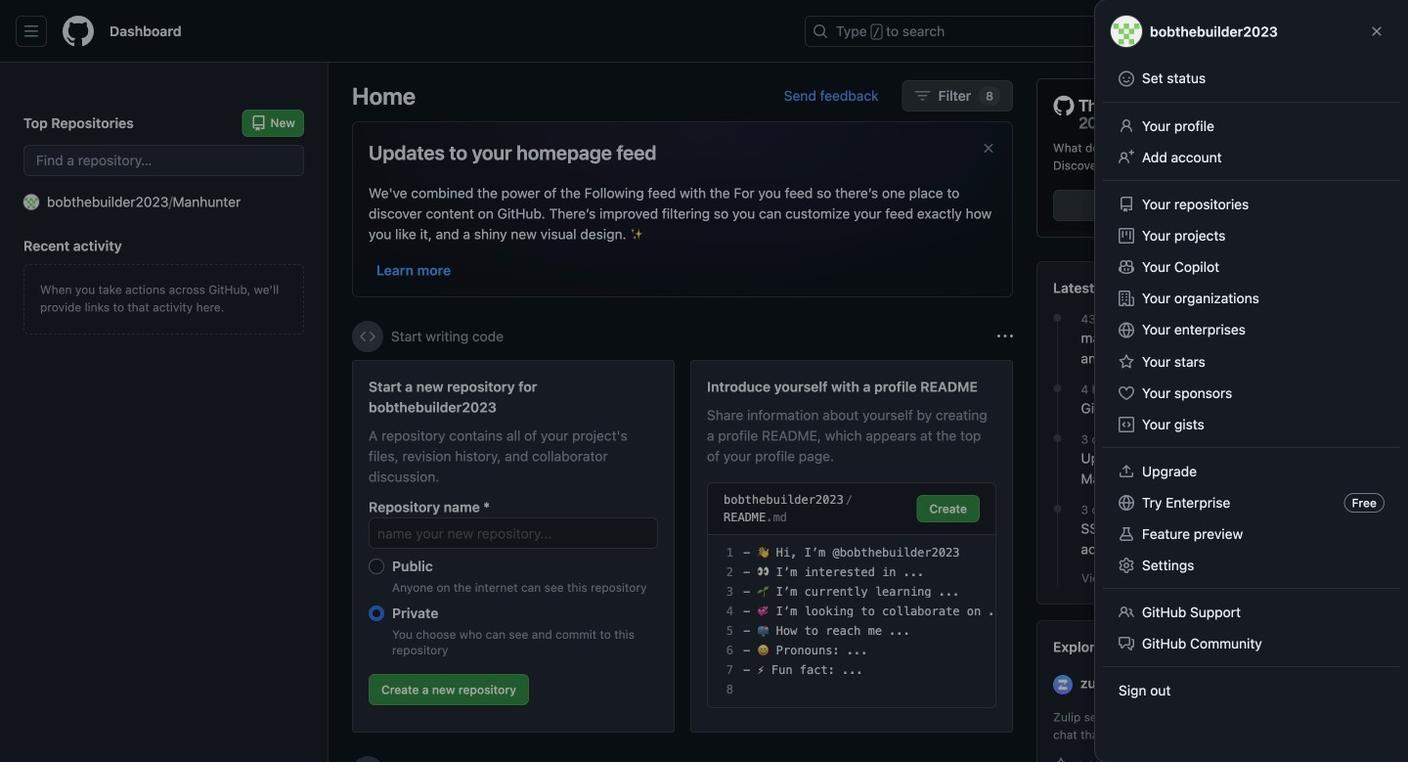 Task type: vqa. For each thing, say whether or not it's contained in the screenshot.
star image
yes



Task type: describe. For each thing, give the bounding box(es) containing it.
explore repositories navigation
[[1037, 620, 1385, 762]]

plus image
[[1185, 23, 1201, 39]]

2 dot fill image from the top
[[1050, 431, 1066, 446]]

homepage image
[[63, 16, 94, 47]]

triangle down image
[[1208, 23, 1224, 39]]



Task type: locate. For each thing, give the bounding box(es) containing it.
2 vertical spatial dot fill image
[[1050, 501, 1066, 517]]

dot fill image
[[1050, 381, 1066, 396]]

explore element
[[1037, 78, 1385, 762]]

1 vertical spatial dot fill image
[[1050, 431, 1066, 446]]

star image
[[1054, 757, 1069, 762]]

0 vertical spatial dot fill image
[[1050, 310, 1066, 326]]

issue opened image
[[1252, 23, 1268, 39]]

1 dot fill image from the top
[[1050, 310, 1066, 326]]

dot fill image
[[1050, 310, 1066, 326], [1050, 431, 1066, 446], [1050, 501, 1066, 517]]

command palette image
[[1124, 23, 1140, 39]]

account element
[[0, 63, 329, 762]]

3 dot fill image from the top
[[1050, 501, 1066, 517]]



